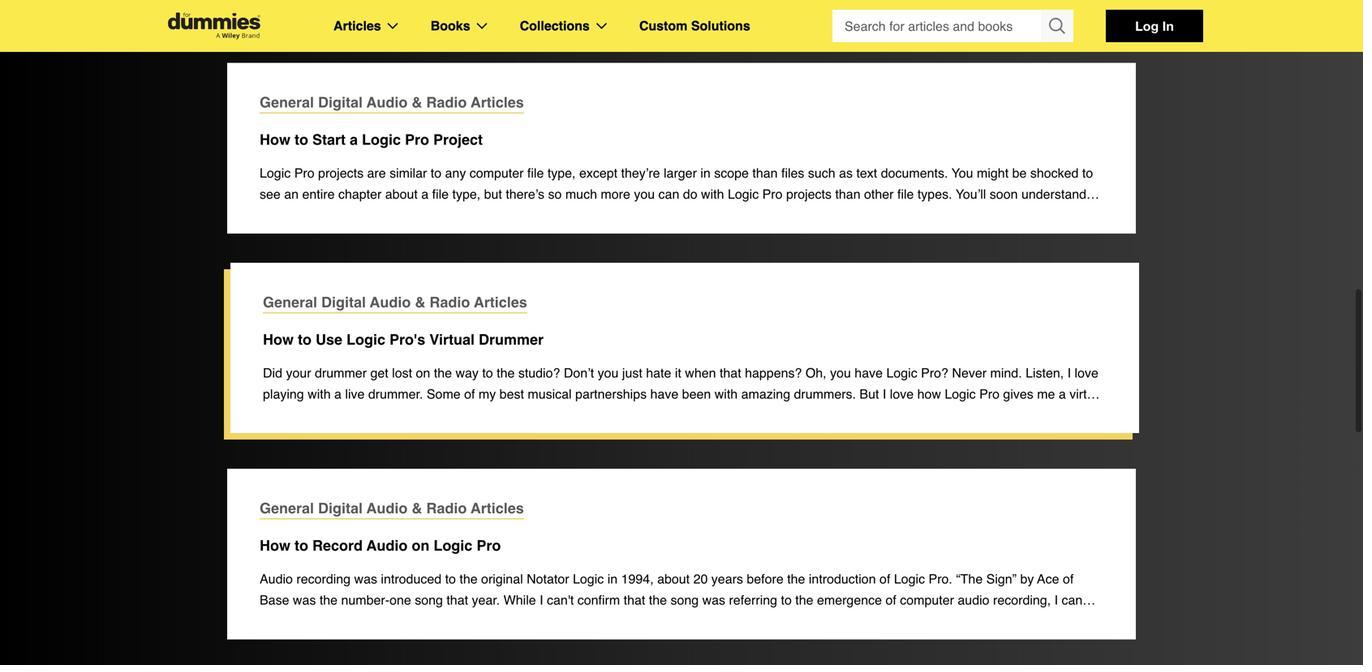 Task type: describe. For each thing, give the bounding box(es) containing it.
idea
[[323, 499, 348, 514]]

project up workstations
[[717, 387, 756, 402]]

to inside is the file type that you work with in logic pro. the file extension of a logic pro project is .logicx. the project file contains midi events, parameter settings, and information about the audio and video in your project.  to get the big picture of your project and how it relates to logic pro, the hierarchy goes like this:
[[1025, 253, 1036, 268]]

hardware
[[966, 660, 1020, 666]]

customized
[[645, 338, 711, 353]]

digital for use
[[322, 294, 366, 311]]

saves your project as a single file that includes all project assets. a
[[466, 429, 856, 444]]

open down regions.
[[929, 299, 958, 314]]

you right oh,
[[831, 366, 852, 381]]

project down finder,
[[725, 320, 764, 335]]

with inside the 'if you want to save the project with a different name or in a different location, choose save as on the file menu. if you want to create a copy of the project, choose save a copy as on the file menu.'
[[436, 408, 459, 423]]

a left copy
[[385, 429, 392, 444]]

opens,
[[580, 317, 619, 332]]

your down audio recording was introduced to the original notator logic in 1994, about 20 years before the introduction of logic pro. "the sign" by ace of base was the number-one song that year. while i can't confirm that the song was referring to the emergence of computer audio recording, i can confirm that it was a breakthrough year for logic.  fast forward more than 20 years, and you have a powerful and affordable digital audio workstation that scores of major artists use to create chart-topping hits.
[[674, 660, 700, 666]]

of down .logicx.
[[834, 253, 845, 268]]

to inside to create a drummer track, choose track → new drummer track. a new drummer track is added to the track list, and a default eight-bar region is added to the tracks area, as shown in the figure below.
[[263, 478, 277, 493]]

audio inside open recent instead to see a list of your recent projects.  logic pro can also open midi files, aaf files (advanced authoring format files used by digital audio workstations such as pro tools), xml files (used by final cut pro), and garageband projects. it can also open projects created with earlier versions of logic pro.
[[658, 404, 690, 420]]

audio down "only"
[[367, 538, 408, 555]]

of down untitled.logicx.
[[824, 383, 835, 398]]

before
[[747, 572, 784, 587]]

some
[[427, 387, 461, 402]]

location, inside save. in the save dialog that appears, name your project and choose a location or keep the default location, which is the logic folder. you can choose to organize your project as a package or a folder. a
[[663, 408, 711, 423]]

also inside you can open a project in several ways. you can double-click a project file in finder, which will launch logic pro and open the project. if another project is open, logic pro will ask if you want to close the project. more than one project can be open simultaneously, so closing the current project is unnecessary. to switch between open projects, choose window on the main menu and then select the project in the list at the bottom of the menu.  you can open a project also from the file menu. choose file
[[435, 362, 459, 377]]

logic up "computer"
[[895, 572, 926, 587]]

your down it's
[[270, 517, 295, 532]]

you left last
[[866, 453, 887, 468]]

on inside did your drummer get lost on the way to the studio? don't you just hate it when that happens? oh, you have logic pro? never mind.  listen, i love playing with a live drummer. some of my best musical partnerships have been with amazing drummers. but i love how logic pro gives me a virtual live drummer to inspire me and help turn my rhythmic ideas into reality.
[[416, 366, 431, 381]]

if up changes,
[[667, 453, 674, 468]]

stick
[[546, 499, 572, 514]]

signal
[[1060, 639, 1094, 654]]

close up however,
[[1041, 474, 1074, 489]]

project inside projects are so basic to your workflow that you may take them for granted after a while. but you can do several cool things at the project level that will make your time with logic pro more productive.
[[1001, 544, 1040, 559]]

temporary
[[688, 366, 746, 381]]

of right "top"
[[852, 317, 863, 332]]

for inside audio recording was introduced to the original notator logic in 1994, about 20 years before the introduction of logic pro. "the sign" by ace of base was the number-one song that year. while i can't confirm that the song was referring to the emergence of computer audio recording, i can confirm that it was a breakthrough year for logic.  fast forward more than 20 years, and you have a powerful and affordable digital audio workstation that scores of major artists use to create chart-topping hits.
[[488, 614, 503, 629]]

in down projects,
[[523, 366, 533, 381]]

your down descriptors
[[783, 541, 808, 556]]

begin
[[305, 338, 337, 353]]

0 horizontal spatial new
[[424, 317, 450, 332]]

level inside projects are so basic to your workflow that you may take them for granted after a while. but you can do several cool things at the project level that will make your time with logic pro more productive.
[[1044, 544, 1071, 559]]

levels
[[886, 660, 919, 666]]

also down listen,
[[1043, 383, 1067, 398]]

2 horizontal spatial don't
[[936, 474, 967, 489]]

0 horizontal spatial live
[[263, 408, 283, 423]]

is inside "after you connect your audio hardware, set the project sample rate, and select the recording file type, you should confirm that the incoming signal from your audio source (microphone or instrument) is being received by your audio interface by checking the levels of your hardware inputs"
[[556, 660, 565, 666]]

just inside did your drummer get lost on the way to the studio? don't you just hate it when that happens? oh, you have logic pro? never mind.  listen, i love playing with a live drummer. some of my best musical partnerships have been with amazing drummers. but i love how logic pro gives me a virtual live drummer to inspire me and help turn my rhythmic ideas into reality.
[[623, 366, 643, 381]]

as inside save. in the save dialog that appears, name your project and choose a location or keep the default location, which is the logic folder. you can choose to organize your project as a package or a folder. a
[[260, 429, 274, 444]]

pro),
[[1049, 404, 1077, 420]]

do inside projects are so basic to your workflow that you may take them for granted after a while. but you can do several cool things at the project level that will make your time with logic pro more productive.
[[836, 544, 850, 559]]

eventually
[[418, 562, 476, 577]]

to create a drummer track, choose track → new drummer track. a new drummer track is added to the track list, and a default eight-bar region is added to the tracks area, as shown in the figure below.
[[263, 478, 1098, 514]]

open collections list image
[[597, 23, 607, 29]]

want up package
[[295, 408, 323, 423]]

reality.
[[632, 408, 669, 423]]

by inside 'naming your file this way enables you to match projects based on mode and tempo. if you eventually come up with a title for your project, use the save as command (described earlier) or just rename the project file in finder. or you can use the rename function by choosing file'
[[552, 583, 566, 598]]

which inside "close project. if you've made any changes since you last saved your project, logic pro asks if you want to save the project. if you don't want to keep those changes, select don't save from the save dialog.  don't confuse the close project command with the close command. both are on the file menu. the close command simply closes the currently focused window. however, if your project has only one window open, which is often the case, using the close command will also close your current project."
[[502, 517, 535, 532]]

audio for pro's
[[370, 294, 411, 311]]

a up shift+command+n.
[[342, 299, 350, 314]]

case,
[[606, 517, 637, 532]]

good
[[291, 499, 320, 514]]

rate,
[[621, 639, 647, 654]]

name inside when you create your project, it is autosaved in the logic folder under the temporary name untitled.logicx. (you can get to the logic folder in finder by navigating to users
[[750, 366, 783, 381]]

relates
[[982, 253, 1021, 268]]

in right work
[[505, 232, 515, 247]]

save down amazing on the right bottom
[[747, 408, 777, 423]]

saves
[[469, 429, 503, 444]]

your up enables
[[877, 517, 902, 532]]

Search for articles and books text field
[[833, 10, 1043, 42]]

recording,
[[994, 593, 1052, 608]]

project. up closing
[[983, 299, 1026, 314]]

pro inside projects are so basic to your workflow that you may take them for granted after a while. but you can do several cool things at the project level that will make your time with logic pro more productive.
[[435, 565, 455, 580]]

a up saves
[[492, 408, 500, 423]]

0 vertical spatial live
[[345, 387, 365, 402]]

you're
[[297, 453, 333, 468]]

name inside the 'if you want to save the project with a different name or in a different location, choose save as on the file menu. if you want to create a copy of the project, choose save a copy as on the file menu.'
[[524, 408, 556, 423]]

can't
[[547, 593, 574, 608]]

open down hierarchy
[[310, 299, 339, 314]]

audio for logic
[[367, 94, 408, 111]]

you right after
[[291, 639, 312, 654]]

0 vertical spatial drummer
[[479, 332, 544, 348]]

your inside your project contains tracks. your tracks contain regions. your regions contain events. the file menu is where you do most of your project-level work.  to start an empty default logic pro project, choose file
[[578, 296, 603, 311]]

pro inside "close project. if you've made any changes since you last saved your project, logic pro asks if you want to save the project. if you don't want to keep those changes, select don't save from the save dialog.  don't confuse the close project command with the close command. both are on the file menu. the close command simply closes the currently focused window. however, if your project has only one window open, which is often the case, using the close command will also close your current project."
[[1063, 453, 1083, 468]]

example:
[[386, 541, 439, 556]]

drummer.
[[368, 387, 423, 402]]

with up workstations
[[715, 387, 738, 402]]

any inside it's a good idea to have a naming convention and stick with it. when i'm saving a project that doesn't yet have a title, my file-naming convention is to use the date, key signature, harmonic mode, and tempo, followed by any other useful descriptors such as the musical genre, song section, and version numbers. for example:
[[671, 520, 692, 535]]

"the
[[957, 572, 983, 587]]

1 horizontal spatial contain
[[898, 275, 940, 290]]

(described
[[847, 562, 908, 577]]

0 horizontal spatial close
[[387, 453, 417, 468]]

0 vertical spatial love
[[1075, 366, 1099, 381]]

1 horizontal spatial track
[[860, 478, 888, 493]]

of down enables
[[880, 572, 891, 587]]

you down descriptors
[[787, 544, 808, 559]]

project, inside the 'if you want to save the project with a different name or in a different location, choose save as on the file menu. if you want to create a copy of the project, choose save a copy as on the file menu.'
[[260, 429, 302, 444]]

at inside projects are so basic to your workflow that you may take them for granted after a while. but you can do several cool things at the project level that will make your time with logic pro more productive.
[[965, 544, 976, 559]]

1 different from the left
[[474, 408, 520, 423]]

choose up the don't
[[496, 453, 538, 468]]

0 vertical spatial as
[[780, 408, 795, 423]]

only
[[366, 517, 390, 532]]

0 horizontal spatial song
[[415, 593, 443, 608]]

& for logic
[[412, 94, 422, 111]]

your inside when you create your project, it is autosaved in the logic folder under the temporary name untitled.logicx. (you can get to the logic folder in finder by navigating to users
[[362, 366, 387, 381]]

set
[[490, 639, 507, 654]]

saved
[[915, 453, 949, 468]]

drummer down ready
[[331, 478, 383, 493]]

project up users
[[393, 362, 432, 377]]

0 vertical spatial 20
[[694, 572, 708, 587]]

audio inside audio recording was introduced to the original notator logic in 1994, about 20 years before the introduction of logic pro. "the sign" by ace of base was the number-one song that year. while i can't confirm that the song was referring to the emergence of computer audio recording, i can confirm that it was a breakthrough year for logic.  fast forward more than 20 years, and you have a powerful and affordable digital audio workstation that scores of major artists use to create chart-topping hits.
[[260, 572, 293, 587]]

can inside when you create your project, it is autosaved in the logic folder under the temporary name untitled.logicx. (you can get to the logic folder in finder by navigating to users
[[904, 366, 925, 381]]

0 vertical spatial save
[[657, 387, 684, 402]]

you down time
[[355, 583, 376, 598]]

pro's
[[390, 332, 426, 348]]

of right extension
[[686, 232, 696, 247]]

1 horizontal spatial project
[[434, 132, 483, 148]]

you up earlier)
[[931, 541, 952, 556]]

close down the saving
[[697, 517, 730, 532]]

2 files from the left
[[545, 404, 568, 420]]

your down format
[[507, 429, 532, 444]]

an
[[761, 296, 776, 311]]

1 horizontal spatial confirm
[[578, 593, 620, 608]]

project up unnecessary.
[[260, 320, 299, 335]]

base
[[260, 593, 289, 608]]

the inside your project contains tracks. your tracks contain regions. your regions contain events. the file menu is where you do most of your project-level work.  to start an empty default logic pro project, choose file
[[351, 296, 373, 311]]

to inside open recent instead to see a list of your recent projects.  logic pro can also open midi files, aaf files (advanced authoring format files used by digital audio workstations such as pro tools), xml files (used by final cut pro), and garageband projects. it can also open projects created with earlier versions of logic pro.
[[755, 383, 766, 398]]

0 vertical spatial new
[[1052, 296, 1078, 311]]

any inside "close project. if you've made any changes since you last saved your project, logic pro asks if you want to save the project. if you don't want to keep those changes, select don't save from the save dialog.  don't confuse the close project command with the close command. both are on the file menu. the close command simply closes the currently focused window. however, if your project has only one window open, which is often the case, using the close command will also close your current project."
[[755, 453, 776, 468]]

on down help
[[448, 429, 462, 444]]

a up pro), on the bottom
[[1059, 387, 1067, 402]]

will inside open or press command+o, and a dialog will open, allowing you to navigate to the location of your project in finder. choose file
[[913, 362, 931, 377]]

project down another
[[1062, 320, 1101, 335]]

1 horizontal spatial added
[[784, 478, 820, 493]]

select inside you can open a project in several ways. you can double-click a project file in finder, which will launch logic pro and open the project. if another project is open, logic pro will ask if you want to close the project. more than one project can be open simultaneously, so closing the current project is unnecessary. to switch between open projects, choose window on the main menu and then select the project in the list at the bottom of the menu.  you can open a project also from the file menu. choose file
[[805, 341, 838, 356]]

date,
[[320, 520, 349, 535]]

has
[[341, 517, 362, 532]]

another
[[1040, 299, 1084, 314]]

was down make
[[293, 593, 316, 608]]

don't inside did your drummer get lost on the way to the studio? don't you just hate it when that happens? oh, you have logic pro? never mind.  listen, i love playing with a live drummer. some of my best musical partnerships have been with amazing drummers. but i love how logic pro gives me a virtual live drummer to inspire me and help turn my rhythmic ideas into reality.
[[564, 366, 594, 381]]

ask
[[432, 320, 452, 335]]

in inside to create a drummer track, choose track → new drummer track. a new drummer track is added to the track list, and a default eight-bar region is added to the tracks area, as shown in the figure below.
[[469, 499, 479, 514]]

confuse
[[970, 474, 1016, 489]]

workstation
[[260, 635, 326, 650]]

logic up the most
[[518, 232, 549, 247]]

audio inside is the file type that you work with in logic pro. the file extension of a logic pro project is .logicx. the project file contains midi events, parameter settings, and information about the audio and video in your project.  to get the big picture of your project and how it relates to logic pro, the hierarchy goes like this:
[[526, 253, 557, 268]]

when you create your project, it is autosaved in the logic folder under the temporary name untitled.logicx. (you can get to the logic folder in finder by navigating to users
[[260, 366, 1067, 402]]

track.
[[607, 478, 642, 493]]

logic.
[[507, 614, 541, 629]]

you down powerful
[[845, 639, 866, 654]]

interface
[[739, 660, 788, 666]]

you down example:
[[393, 562, 414, 577]]

a down track,
[[398, 499, 405, 514]]

general digital audio & radio articles for logic
[[260, 94, 524, 111]]

logic inside your project contains tracks. your tracks contain regions. your regions contain events. the file menu is where you do most of your project-level work.  to start an empty default logic pro project, choose file
[[861, 296, 892, 311]]

based
[[1058, 541, 1094, 556]]

closing
[[952, 320, 992, 335]]

close inside "close project. if you've made any changes since you last saved your project, logic pro asks if you want to save the project. if you don't want to keep those changes, select don't save from the save dialog.  don't confuse the close project command with the close command. both are on the file menu. the close command simply closes the currently focused window. however, if your project has only one window open, which is often the case, using the close command will also close your current project."
[[843, 517, 874, 532]]

default inside to create a drummer track, choose track → new drummer track. a new drummer track is added to the track list, and a default eight-bar region is added to the tracks area, as shown in the figure below.
[[951, 478, 990, 493]]

press for command+o,
[[718, 362, 750, 377]]

file down drummers.
[[838, 408, 859, 423]]

single
[[606, 429, 640, 444]]

project inside "after you connect your audio hardware, set the project sample rate, and select the recording file type, you should confirm that the incoming signal from your audio source (microphone or instrument) is being received by your audio interface by checking the levels of your hardware inputs"
[[533, 639, 572, 654]]

choose down the screen, in the right top of the page
[[893, 338, 935, 353]]

for inside 'naming your file this way enables you to match projects based on mode and tempo. if you eventually come up with a title for your project, use the save as command (described earlier) or just rename the project file in finder. or you can use the rename function by choosing file'
[[595, 562, 610, 577]]

from inside "after you connect your audio hardware, set the project sample rate, and select the recording file type, you should confirm that the incoming signal from your audio source (microphone or instrument) is being received by your audio interface by checking the levels of your hardware inputs"
[[260, 660, 286, 666]]

close inside you can open a project in several ways. you can double-click a project file in finder, which will launch logic pro and open the project. if another project is open, logic pro will ask if you want to close the project. more than one project can be open simultaneously, so closing the current project is unnecessary. to switch between open projects, choose window on the main menu and then select the project in the list at the bottom of the menu.  you can open a project also from the file menu. choose file
[[536, 320, 566, 335]]

you can open a project in several ways. you can double-click a project file in finder, which will launch logic pro and open the project. if another project is open, logic pro will ask if you want to close the project. more than one project can be open simultaneously, so closing the current project is unnecessary. to switch between open projects, choose window on the main menu and then select the project in the list at the bottom of the menu.  you can open a project also from the file menu. choose file
[[260, 299, 1101, 377]]

than inside you can open a project in several ways. you can double-click a project file in finder, which will launch logic pro and open the project. if another project is open, logic pro will ask if you want to close the project. more than one project can be open simultaneously, so closing the current project is unnecessary. to switch between open projects, choose window on the main menu and then select the project in the list at the bottom of the menu.  you can open a project also from the file menu. choose file
[[671, 320, 696, 335]]

a down ideas
[[596, 429, 603, 444]]

project up more
[[625, 299, 664, 314]]

to inside your project contains tracks. your tracks contain regions. your regions contain events. the file menu is where you do most of your project-level work.  to start an empty default logic pro project, choose file
[[715, 296, 729, 311]]

to inside you can open a project in several ways. you can double-click a project file in finder, which will launch logic pro and open the project. if another project is open, logic pro will ask if you want to close the project. more than one project can be open simultaneously, so closing the current project is unnecessary. to switch between open projects, choose window on the main menu and then select the project in the list at the bottom of the menu.  you can open a project also from the file menu. choose file
[[353, 341, 366, 356]]

project up the screen, in the right top of the page
[[877, 253, 916, 268]]

function
[[503, 583, 549, 598]]

project inside your project contains tracks. your tracks contain regions. your regions contain events. the file menu is where you do most of your project-level work.  to start an empty default logic pro project, choose file
[[694, 275, 733, 290]]

2 different from the left
[[600, 408, 646, 423]]

appears,
[[260, 408, 310, 423]]

0 horizontal spatial projects.
[[337, 426, 386, 441]]

start inside new or press shift+command+n. a new tracks dialog window opens, as shown in the figure below. at the top of the screen, choose the type of track you want to begin working with and click create.    a more advanced and customized way to start a new project is to choose file
[[756, 338, 781, 353]]

it's a good idea to have a naming convention and stick with it. when i'm saving a project that doesn't yet have a title, my file-naming convention is to use the date, key signature, harmonic mode, and tempo, followed by any other useful descriptors such as the musical genre, song section, and version numbers. for example:
[[260, 499, 1095, 556]]

audio down '"the'
[[958, 593, 990, 608]]

collections
[[520, 18, 590, 33]]

of inside did your drummer get lost on the way to the studio? don't you just hate it when that happens? oh, you have logic pro? never mind.  listen, i love playing with a live drummer. some of my best musical partnerships have been with amazing drummers. but i love how logic pro gives me a virtual live drummer to inspire me and help turn my rhythmic ideas into reality.
[[464, 387, 475, 402]]

harmonic
[[437, 520, 491, 535]]

or up ready
[[341, 429, 352, 444]]

on inside you can open a project in several ways. you can double-click a project file in finder, which will launch logic pro and open the project. if another project is open, logic pro will ask if you want to close the project. more than one project can be open simultaneously, so closing the current project is unnecessary. to switch between open projects, choose window on the main menu and then select the project in the list at the bottom of the menu.  you can open a project also from the file menu. choose file
[[643, 341, 657, 356]]

organize
[[970, 408, 1020, 423]]

how for pro?
[[918, 387, 942, 402]]

a inside open recent instead to see a list of your recent projects.  logic pro can also open midi files, aaf files (advanced authoring format files used by digital audio workstations such as pro tools), xml files (used by final cut pro), and garageband projects. it can also open projects created with earlier versions of logic pro.
[[794, 383, 801, 398]]

save down changes at the bottom right of page
[[777, 474, 806, 489]]

is up picture
[[812, 232, 821, 247]]

use inside audio recording was introduced to the original notator logic in 1994, about 20 years before the introduction of logic pro. "the sign" by ace of base was the number-one song that year. while i can't confirm that the song was referring to the emergence of computer audio recording, i can confirm that it was a breakthrough year for logic.  fast forward more than 20 years, and you have a powerful and affordable digital audio workstation that scores of major artists use to create chart-topping hits.
[[485, 635, 506, 650]]

signature,
[[377, 520, 434, 535]]

project, inside 'naming your file this way enables you to match projects based on mode and tempo. if you eventually come up with a title for your project, use the save as command (described earlier) or just rename the project file in finder. or you can use the rename function by choosing file'
[[643, 562, 685, 577]]

referring
[[729, 593, 778, 608]]

is inside new or press shift+command+n. a new tracks dialog window opens, as shown in the figure below. at the top of the screen, choose the type of track you want to begin working with and click create.    a more advanced and customized way to start a new project is to choose file
[[866, 338, 875, 353]]

0 horizontal spatial contain
[[260, 296, 302, 311]]

contains inside your project contains tracks. your tracks contain regions. your regions contain events. the file menu is where you do most of your project-level work.  to start an empty default logic pro project, choose file
[[736, 275, 785, 290]]

was up number-
[[354, 572, 378, 587]]

that inside did your drummer get lost on the way to the studio? don't you just hate it when that happens? oh, you have logic pro? never mind.  listen, i love playing with a live drummer. some of my best musical partnerships have been with amazing drummers. but i love how logic pro gives me a virtual live drummer to inspire me and help turn my rhythmic ideas into reality.
[[720, 366, 742, 381]]

you right ways.
[[492, 299, 514, 314]]

if inside 'naming your file this way enables you to match projects based on mode and tempo. if you eventually come up with a title for your project, use the save as command (described earlier) or just rename the project file in finder. or you can use the rename function by choosing file'
[[383, 562, 390, 577]]

file down projects,
[[514, 362, 535, 377]]

audio down years,
[[703, 660, 735, 666]]

1 vertical spatial me
[[398, 408, 416, 423]]

choosing
[[570, 583, 622, 598]]

tracks inside your project contains tracks. your tracks contain regions. your regions contain events. the file menu is where you do most of your project-level work.  to start an empty default logic pro project, choose file
[[860, 275, 894, 290]]

from inside "close project. if you've made any changes since you last saved your project, logic pro asks if you want to save the project. if you don't want to keep those changes, select don't save from the save dialog.  don't confuse the close project command with the close command. both are on the file menu. the close command simply closes the currently focused window. however, if your project has only one window open, which is often the case, using the close command will also close your current project."
[[810, 474, 836, 489]]

choose down the aaf
[[306, 429, 348, 444]]

enables
[[882, 541, 928, 556]]

for inside projects are so basic to your workflow that you may take them for granted after a while. but you can do several cool things at the project level that will make your time with logic pro more productive.
[[620, 544, 635, 559]]

open down "tracks"
[[462, 341, 491, 356]]

productive.
[[492, 565, 556, 580]]

drummer inside to create a drummer track, choose track → new drummer track. a new drummer track is added to the track list, and a default eight-bar region is added to the tracks area, as shown in the figure below.
[[549, 478, 603, 493]]

how for how to record audio on logic pro
[[260, 538, 291, 555]]

pro,
[[1074, 253, 1098, 268]]

being
[[569, 660, 601, 666]]

happens?
[[745, 366, 802, 381]]

never
[[953, 366, 987, 381]]

project.
[[619, 453, 663, 468]]

1 horizontal spatial don't
[[743, 474, 773, 489]]

if down finder
[[260, 408, 267, 423]]

song inside it's a good idea to have a naming convention and stick with it. when i'm saving a project that doesn't yet have a title, my file-naming convention is to use the date, key signature, harmonic mode, and tempo, followed by any other useful descriptors such as the musical genre, song section, and version numbers. for example:
[[993, 520, 1021, 535]]

1 folder from the left
[[593, 366, 626, 381]]

currently
[[896, 495, 946, 510]]

1 vertical spatial folder.
[[367, 429, 402, 444]]

1 vertical spatial confirm
[[260, 614, 302, 629]]

window inside "close project. if you've made any changes since you last saved your project, logic pro asks if you want to save the project. if you don't want to keep those changes, select don't save from the save dialog.  don't confuse the close project command with the close command. both are on the file menu. the close command simply closes the currently focused window. however, if your project has only one window open, which is often the case, using the close command will also close your current project."
[[419, 517, 462, 532]]

your right saved
[[953, 453, 978, 468]]

changes,
[[649, 474, 702, 489]]

goes
[[339, 275, 367, 290]]

file inside open or press command+o, and a dialog will open, allowing you to navigate to the location of your project in finder. choose file
[[588, 383, 609, 398]]

as down ideas
[[578, 429, 592, 444]]

should
[[869, 639, 908, 654]]

1 files from the left
[[349, 404, 372, 420]]

scores
[[354, 635, 393, 650]]

hierarchy
[[281, 275, 335, 290]]

midi inside open recent instead to see a list of your recent projects.  logic pro can also open midi files, aaf files (advanced authoring format files used by digital audio workstations such as pro tools), xml files (used by final cut pro), and garageband projects. it can also open projects created with earlier versions of logic pro.
[[260, 404, 287, 420]]

you inside new or press shift+command+n. a new tracks dialog window opens, as shown in the figure below. at the top of the screen, choose the type of track you want to begin working with and click create.    a more advanced and customized way to start a new project is to choose file
[[1076, 317, 1097, 332]]

audio down connect at the left of page
[[318, 660, 350, 666]]

years,
[[701, 614, 736, 629]]

may
[[531, 544, 556, 559]]

(microphone
[[396, 660, 468, 666]]

navigating
[[318, 387, 377, 402]]

want up "idea"
[[325, 474, 352, 489]]

from inside you can open a project in several ways. you can double-click a project file in finder, which will launch logic pro and open the project. if another project is open, logic pro will ask if you want to close the project. more than one project can be open simultaneously, so closing the current project is unnecessary. to switch between open projects, choose window on the main menu and then select the project in the list at the bottom of the menu.  you can open a project also from the file menu. choose file
[[463, 362, 489, 377]]

file down window on the left of the page
[[627, 362, 648, 377]]

select inside "close project. if you've made any changes since you last saved your project, logic pro asks if you want to save the project. if you don't want to keep those changes, select don't save from the save dialog.  don't confuse the close project command with the close command. both are on the file menu. the close command simply closes the currently focused window. however, if your project has only one window open, which is often the case, using the close command will also close your current project."
[[705, 474, 739, 489]]

extension
[[626, 232, 682, 247]]

1 naming from the left
[[408, 499, 451, 514]]

project, up track
[[450, 453, 492, 468]]

save down inspire
[[352, 429, 381, 444]]

project inside it's a good idea to have a naming convention and stick with it. when i'm saving a project that doesn't yet have a title, my file-naming convention is to use the date, key signature, harmonic mode, and tempo, followed by any other useful descriptors such as the musical genre, song section, and version numbers. for example:
[[727, 499, 766, 514]]

shift+command+n.
[[295, 317, 409, 332]]

logic up "music"
[[559, 366, 590, 381]]

1 horizontal spatial if
[[290, 474, 297, 489]]

2 folder from the left
[[1021, 366, 1054, 381]]

you down you're
[[300, 474, 321, 489]]

partnerships
[[576, 387, 647, 402]]

logic.)  to save your project manually, choose file
[[593, 387, 887, 402]]

or inside the 'if you want to save the project with a different name or in a different location, choose save as on the file menu. if you want to create a copy of the project, choose save a copy as on the file menu.'
[[560, 408, 572, 423]]

1 horizontal spatial my
[[499, 408, 516, 423]]

this:
[[393, 275, 417, 290]]

your down workstation
[[289, 660, 315, 666]]

logic up recent
[[887, 366, 918, 381]]

0 vertical spatial my
[[479, 387, 496, 402]]

topping
[[597, 635, 640, 650]]

2 horizontal spatial project
[[666, 583, 707, 598]]

as inside 'naming your file this way enables you to match projects based on mode and tempo. if you eventually come up with a title for your project, use the save as command (described earlier) or just rename the project file in finder. or you can use the rename function by choosing file'
[[768, 562, 783, 577]]

to inside 'naming your file this way enables you to match projects based on mode and tempo. if you eventually come up with a title for your project, use the save as command (described earlier) or just rename the project file in finder. or you can use the rename function by choosing file'
[[956, 541, 967, 556]]

on inside 'naming your file this way enables you to match projects based on mode and tempo. if you eventually come up with a title for your project, use the save as command (described earlier) or just rename the project file in finder. or you can use the rename function by choosing file'
[[260, 562, 274, 577]]

& for pro's
[[415, 294, 426, 311]]

want up 'stick'
[[536, 474, 564, 489]]

have inside audio recording was introduced to the original notator logic in 1994, about 20 years before the introduction of logic pro. "the sign" by ace of base was the number-one song that year. while i can't confirm that the song was referring to the emergence of computer audio recording, i can confirm that it was a breakthrough year for logic.  fast forward more than 20 years, and you have a powerful and affordable digital audio workstation that scores of major artists use to create chart-topping hits.
[[790, 614, 818, 629]]

want inside you can open a project in several ways. you can double-click a project file in finder, which will launch logic pro and open the project. if another project is open, logic pro will ask if you want to close the project. more than one project can be open simultaneously, so closing the current project is unnecessary. to switch between open projects, choose window on the main menu and then select the project in the list at the bottom of the menu.  you can open a project also from the file menu. choose file
[[490, 320, 518, 335]]

save inside save. in the save dialog that appears, name your project and choose a location or keep the default location, which is the logic folder. you can choose to organize your project as a package or a folder. a
[[977, 387, 1007, 402]]

up
[[515, 562, 530, 577]]

see
[[770, 383, 791, 398]]

general digital audio & radio articles for on
[[260, 501, 524, 517]]

1 vertical spatial 20
[[683, 614, 697, 629]]

you inside when you create your project, it is autosaved in the logic folder under the temporary name untitled.logicx. (you can get to the logic folder in finder by navigating to users
[[297, 366, 318, 381]]

logic up finder,
[[711, 232, 742, 247]]

command up naming
[[734, 517, 791, 532]]

a left title,
[[893, 499, 900, 514]]

0 horizontal spatial track
[[740, 478, 768, 493]]

a up other
[[716, 499, 723, 514]]

project, inside when you create your project, it is autosaved in the logic folder under the temporary name untitled.logicx. (you can get to the logic folder in finder by navigating to users
[[391, 366, 433, 381]]

musical inside it's a good idea to have a naming convention and stick with it. when i'm saving a project that doesn't yet have a title, my file-naming convention is to use the date, key signature, harmonic mode, and tempo, followed by any other useful descriptors such as the musical genre, song section, and version numbers. for example:
[[905, 520, 949, 535]]

1 horizontal spatial me
[[1038, 387, 1056, 402]]

pro inside did your drummer get lost on the way to the studio? don't you just hate it when that happens? oh, you have logic pro? never mind.  listen, i love playing with a live drummer. some of my best musical partnerships have been with amazing drummers. but i love how logic pro gives me a virtual live drummer to inspire me and help turn my rhythmic ideas into reality.
[[980, 387, 1000, 402]]

will up at
[[781, 299, 799, 314]]

project. down when you're ready to close your project, choose file
[[423, 474, 466, 489]]

open, inside open or press command+o, and a dialog will open, allowing you to navigate to the location of your project in finder. choose file
[[935, 362, 967, 377]]

file down regions
[[1011, 296, 1032, 311]]

0 horizontal spatial love
[[890, 387, 914, 402]]

a inside is the file type that you work with in logic pro. the file extension of a logic pro project is .logicx. the project file contains midi events, parameter settings, and information about the audio and video in your project.  to get the big picture of your project and how it relates to logic pro, the hierarchy goes like this:
[[700, 232, 707, 247]]

your down copy
[[421, 453, 446, 468]]

use
[[316, 332, 343, 348]]

0 vertical spatial folder.
[[821, 408, 856, 423]]

such inside it's a good idea to have a naming convention and stick with it. when i'm saving a project that doesn't yet have a title, my file-naming convention is to use the date, key signature, harmonic mode, and tempo, followed by any other useful descriptors such as the musical genre, song section, and version numbers. for example:
[[835, 520, 862, 535]]

2 convention from the left
[[1019, 499, 1082, 514]]

listen,
[[1026, 366, 1065, 381]]

will inside projects are so basic to your workflow that you may take them for granted after a while. but you can do several cool things at the project level that will make your time with logic pro more productive.
[[260, 565, 278, 580]]

on up assets.
[[799, 408, 813, 423]]

to inside save. in the save dialog that appears, name your project and choose a location or keep the default location, which is the logic folder. you can choose to organize your project as a package or a folder. a
[[955, 408, 966, 423]]

& for on
[[412, 501, 422, 517]]

radio for logic
[[427, 501, 467, 517]]

a inside open or press command+o, and a dialog will open, allowing you to navigate to the location of your project in finder. choose file
[[864, 362, 871, 377]]

window
[[593, 341, 639, 356]]

includes
[[689, 429, 737, 444]]

a up the type, at right
[[822, 614, 829, 629]]

assets.
[[800, 429, 841, 444]]

a right it's
[[280, 499, 287, 514]]

audio for on
[[367, 501, 408, 517]]

saving
[[675, 499, 712, 514]]

playing
[[263, 387, 304, 402]]



Task type: locate. For each thing, give the bounding box(es) containing it.
digital for record
[[318, 501, 363, 517]]

open inside open recent instead to see a list of your recent projects.  logic pro can also open midi files, aaf files (advanced authoring format files used by digital audio workstations such as pro tools), xml files (used by final cut pro), and garageband projects. it can also open projects created with earlier versions of logic pro.
[[630, 383, 661, 398]]

0 vertical spatial dialog
[[495, 317, 530, 332]]

general for start
[[260, 94, 314, 111]]

do
[[514, 296, 528, 311], [836, 544, 850, 559]]

0 horizontal spatial dialog
[[495, 317, 530, 332]]

2 vertical spatial radio
[[427, 501, 467, 517]]

2 vertical spatial pro.
[[929, 572, 953, 587]]

audio up the base
[[260, 572, 293, 587]]

tempo.
[[339, 562, 379, 577]]

1 vertical spatial tracks
[[339, 499, 374, 514]]

keep down "music"
[[567, 408, 595, 423]]

2 vertical spatial more
[[621, 614, 650, 629]]

can up cut
[[1019, 383, 1040, 398]]

with inside projects are so basic to your workflow that you may take them for granted after a while. but you can do several cool things at the project level that will make your time with logic pro more productive.
[[374, 565, 397, 580]]

default inside save. in the save dialog that appears, name your project and choose a location or keep the default location, which is the logic folder. you can choose to organize your project as a package or a folder. a
[[620, 408, 659, 423]]

1 location, from the left
[[650, 408, 698, 423]]

project. down file-
[[950, 517, 993, 532]]

do inside your project contains tracks. your tracks contain regions. your regions contain events. the file menu is where you do most of your project-level work.  to start an empty default logic pro project, choose file
[[514, 296, 528, 311]]

radio for pro
[[427, 94, 467, 111]]

several up "ask"
[[410, 299, 451, 314]]

&
[[412, 94, 422, 111], [415, 294, 426, 311], [412, 501, 422, 517]]

i up 'xml'
[[883, 387, 887, 402]]

1 vertical spatial several
[[854, 544, 896, 559]]

if you want to save the project with a different name or in a different location, choose save as on the file menu. if you want to create a copy of the project, choose save a copy as on the file menu.
[[260, 408, 1098, 444]]

pro. up the most
[[553, 232, 577, 247]]

save up organize
[[977, 387, 1007, 402]]

projects
[[485, 426, 531, 441], [1009, 541, 1055, 556]]

1 vertical spatial added
[[263, 499, 299, 514]]

pro.
[[553, 232, 577, 247], [749, 426, 772, 441], [929, 572, 953, 587]]

figure up mode,
[[504, 499, 537, 514]]

by inside it's a good idea to have a naming convention and stick with it. when i'm saving a project that doesn't yet have a title, my file-naming convention is to use the date, key signature, harmonic mode, and tempo, followed by any other useful descriptors such as the musical genre, song section, and version numbers. for example:
[[654, 520, 668, 535]]

0 vertical spatial select
[[805, 341, 838, 356]]

1 horizontal spatial pro.
[[749, 426, 772, 441]]

are inside "close project. if you've made any changes since you last saved your project, logic pro asks if you want to save the project. if you don't want to keep those changes, select don't save from the save dialog.  don't confuse the close project command with the close command. both are on the file menu. the close command simply closes the currently focused window. however, if your project has only one window open, which is often the case, using the close command will also close your current project."
[[544, 495, 563, 510]]

0 horizontal spatial drummer
[[479, 332, 544, 348]]

0 vertical spatial contain
[[898, 275, 940, 290]]

gives
[[1004, 387, 1034, 402]]

get inside is the file type that you work with in logic pro. the file extension of a logic pro project is .logicx. the project file contains midi events, parameter settings, and information about the audio and video in your project.  to get the big picture of your project and how it relates to logic pro, the hierarchy goes like this:
[[727, 253, 745, 268]]

dialog inside new or press shift+command+n. a new tracks dialog window opens, as shown in the figure below. at the top of the screen, choose the type of track you want to begin working with and click create.    a more advanced and customized way to start a new project is to choose file
[[495, 317, 530, 332]]

lost
[[392, 366, 412, 381]]

0 vertical spatial project
[[434, 132, 483, 148]]

can inside projects are so basic to your workflow that you may take them for granted after a while. but you can do several cool things at the project level that will make your time with logic pro more productive.
[[811, 544, 832, 559]]

project inside open or press command+o, and a dialog will open, allowing you to navigate to the location of your project in finder. choose file
[[440, 383, 479, 398]]

track
[[1044, 317, 1072, 332], [740, 478, 768, 493], [860, 478, 888, 493]]

about inside is the file type that you work with in logic pro. the file extension of a logic pro project is .logicx. the project file contains midi events, parameter settings, and information about the audio and video in your project.  to get the big picture of your project and how it relates to logic pro, the hierarchy goes like this:
[[468, 253, 500, 268]]

the
[[327, 232, 345, 247], [504, 253, 522, 268], [748, 253, 767, 268], [260, 275, 278, 290], [961, 299, 979, 314], [695, 317, 713, 332], [809, 317, 827, 332], [866, 317, 884, 332], [980, 317, 998, 332], [570, 320, 588, 335], [996, 320, 1014, 335], [661, 341, 679, 356], [842, 341, 860, 356], [920, 341, 938, 356], [976, 341, 994, 356], [1055, 341, 1073, 356], [492, 362, 510, 377], [537, 366, 555, 381], [666, 366, 684, 381], [965, 366, 983, 381], [434, 366, 452, 381], [497, 366, 515, 381], [327, 383, 345, 398], [955, 387, 973, 402], [372, 408, 390, 423], [598, 408, 617, 423], [765, 408, 783, 423], [817, 408, 835, 423], [1080, 408, 1098, 423], [466, 429, 484, 444], [401, 474, 419, 489], [840, 474, 858, 489], [1019, 474, 1038, 489], [838, 478, 857, 493], [391, 495, 409, 510], [585, 495, 603, 510], [875, 495, 893, 510], [317, 499, 335, 514], [483, 499, 501, 514], [584, 517, 602, 532], [675, 517, 693, 532], [299, 520, 317, 535], [883, 520, 901, 535], [980, 544, 998, 559], [713, 562, 731, 577], [1042, 562, 1060, 577], [460, 572, 478, 587], [788, 572, 806, 587], [429, 583, 447, 598], [320, 593, 338, 608], [649, 593, 667, 608], [796, 593, 814, 608], [511, 639, 529, 654], [713, 639, 731, 654], [983, 639, 1001, 654], [864, 660, 882, 666]]

articles for virtual
[[474, 294, 528, 311]]

file down closing
[[939, 338, 959, 353]]

project, up users
[[391, 366, 433, 381]]

was
[[354, 572, 378, 587], [293, 593, 316, 608], [703, 593, 726, 608], [341, 614, 364, 629]]

song up the match
[[993, 520, 1021, 535]]

1 vertical spatial do
[[836, 544, 850, 559]]

3 your from the left
[[993, 275, 1019, 290]]

0 horizontal spatial from
[[260, 660, 286, 666]]

2 vertical spatial one
[[390, 593, 411, 608]]

a down appears,
[[277, 429, 284, 444]]

choose inside you can open a project in several ways. you can double-click a project file in finder, which will launch logic pro and open the project. if another project is open, logic pro will ask if you want to close the project. more than one project can be open simultaneously, so closing the current project is unnecessary. to switch between open projects, choose window on the main menu and then select the project in the list at the bottom of the menu.  you can open a project also from the file menu. choose file
[[547, 341, 589, 356]]

added up simply
[[784, 478, 820, 493]]

in inside open or press command+o, and a dialog will open, allowing you to navigate to the location of your project in finder. choose file
[[483, 383, 493, 398]]

with inside open recent instead to see a list of your recent projects.  logic pro can also open midi files, aaf files (advanced authoring format files used by digital audio workstations such as pro tools), xml files (used by final cut pro), and garageband projects. it can also open projects created with earlier versions of logic pro.
[[581, 426, 604, 441]]

open inside open or press command+o, and a dialog will open, allowing you to navigate to the location of your project in finder. choose file
[[668, 362, 700, 377]]

window down double-
[[533, 317, 577, 332]]

0 horizontal spatial several
[[410, 299, 451, 314]]

audio
[[367, 94, 408, 111], [370, 294, 411, 311], [367, 501, 408, 517], [367, 538, 408, 555], [260, 572, 293, 587]]

earlier
[[608, 426, 644, 441]]

1 horizontal spatial folder.
[[821, 408, 856, 423]]

project inside new or press shift+command+n. a new tracks dialog window opens, as shown in the figure below. at the top of the screen, choose the type of track you want to begin working with and click create.    a more advanced and customized way to start a new project is to choose file
[[823, 338, 862, 353]]

you inside save. in the save dialog that appears, name your project and choose a location or keep the default location, which is the logic folder. you can choose to organize your project as a package or a folder. a
[[860, 408, 882, 423]]

create inside to create a drummer track, choose track → new drummer track. a new drummer track is added to the track list, and a default eight-bar region is added to the tracks area, as shown in the figure below.
[[280, 478, 316, 493]]

close down track,
[[413, 495, 446, 510]]

0 vertical spatial radio
[[427, 94, 467, 111]]

when for when you create your project, it is autosaved in the logic folder under the temporary name untitled.logicx. (you can get to the logic folder in finder by navigating to users
[[260, 366, 294, 381]]

1 horizontal spatial contains
[[958, 232, 1006, 247]]

a right 'create.'
[[516, 338, 524, 353]]

choose up 'includes'
[[702, 408, 744, 423]]

1 vertical spatial more
[[459, 565, 489, 580]]

studio?
[[519, 366, 561, 381]]

pro?
[[922, 366, 949, 381]]

you down save.
[[914, 408, 935, 423]]

live down finder
[[263, 408, 283, 423]]

amazing
[[742, 387, 791, 402]]

& up how to start a logic pro project
[[412, 94, 422, 111]]

in for log
[[1163, 18, 1175, 34]]

3 files from the left
[[913, 404, 936, 420]]

when for when you're ready to close your project, choose file
[[260, 453, 294, 468]]

year
[[459, 614, 484, 629]]

1 vertical spatial how
[[918, 387, 942, 402]]

or inside new or press shift+command+n. a new tracks dialog window opens, as shown in the figure below. at the top of the screen, choose the type of track you want to begin working with and click create.    a more advanced and customized way to start a new project is to choose file
[[1082, 296, 1093, 311]]

digital for start
[[318, 94, 363, 111]]

a right it
[[405, 429, 413, 444]]

or inside "after you connect your audio hardware, set the project sample rate, and select the recording file type, you should confirm that the incoming signal from your audio source (microphone or instrument) is being received by your audio interface by checking the levels of your hardware inputs"
[[472, 660, 484, 666]]

information
[[400, 253, 464, 268]]

file inside "after you connect your audio hardware, set the project sample rate, and select the recording file type, you should confirm that the incoming signal from your audio source (microphone or instrument) is being received by your audio interface by checking the levels of your hardware inputs"
[[793, 639, 809, 654]]

projects
[[260, 544, 307, 559]]

versions
[[648, 426, 696, 441]]

2 naming from the left
[[973, 499, 1016, 514]]

your inside open or press command+o, and a dialog will open, allowing you to navigate to the location of your project in finder. choose file
[[411, 383, 437, 398]]

finder. inside open or press command+o, and a dialog will open, allowing you to navigate to the location of your project in finder. choose file
[[497, 383, 536, 398]]

and inside open or press command+o, and a dialog will open, allowing you to navigate to the location of your project in finder. choose file
[[839, 362, 860, 377]]

get
[[727, 253, 745, 268], [929, 366, 947, 381], [371, 366, 389, 381]]

0 horizontal spatial confirm
[[260, 614, 302, 629]]

save.
[[904, 387, 937, 402]]

logic down them
[[573, 572, 604, 587]]

descriptors
[[767, 520, 831, 535]]

of inside the 'if you want to save the project with a different name or in a different location, choose save as on the file menu. if you want to create a copy of the project, choose save a copy as on the file menu.'
[[1065, 408, 1076, 423]]

how for how to use logic pro's virtual drummer
[[263, 332, 294, 348]]

close
[[536, 320, 566, 335], [387, 453, 417, 468], [843, 517, 874, 532]]

which down both at the bottom left of the page
[[502, 517, 535, 532]]

also down doesn't
[[816, 517, 840, 532]]

your down .logicx.
[[848, 253, 873, 268]]

contains
[[958, 232, 1006, 247], [736, 275, 785, 290]]

0 horizontal spatial click
[[441, 338, 466, 353]]

how for how to start a logic pro project
[[260, 132, 291, 148]]

2 vertical spatial general
[[260, 501, 314, 517]]

0 horizontal spatial window
[[419, 517, 462, 532]]

0 vertical spatial from
[[463, 362, 489, 377]]

dialog inside save. in the save dialog that appears, name your project and choose a location or keep the default location, which is the logic folder. you can choose to organize your project as a package or a folder. a
[[1010, 387, 1045, 402]]

use up instrument)
[[485, 635, 506, 650]]

command up useful
[[733, 495, 790, 510]]

1 horizontal spatial projects
[[1009, 541, 1055, 556]]

open for recent
[[630, 383, 661, 398]]

2 vertical spatial general digital audio & radio articles
[[260, 501, 524, 517]]

digital inside audio recording was introduced to the original notator logic in 1994, about 20 years before the introduction of logic pro. "the sign" by ace of base was the number-one song that year. while i can't confirm that the song was referring to the emergence of computer audio recording, i can confirm that it was a breakthrough year for logic.  fast forward more than 20 years, and you have a powerful and affordable digital audio workstation that scores of major artists use to create chart-topping hits.
[[972, 614, 1005, 629]]

you inside open or press command+o, and a dialog will open, allowing you to navigate to the location of your project in finder. choose file
[[1021, 362, 1042, 377]]

articles for logic
[[471, 501, 524, 517]]

one inside you can open a project in several ways. you can double-click a project file in finder, which will launch logic pro and open the project. if another project is open, logic pro will ask if you want to close the project. more than one project can be open simultaneously, so closing the current project is unnecessary. to switch between open projects, choose window on the main menu and then select the project in the list at the bottom of the menu.  you can open a project also from the file menu. choose file
[[700, 320, 721, 335]]

or left the used
[[560, 408, 572, 423]]

1 vertical spatial window
[[419, 517, 462, 532]]

after
[[260, 639, 287, 654]]

mode,
[[494, 520, 531, 535]]

2 vertical spatial as
[[768, 562, 783, 577]]

like
[[370, 275, 390, 290]]

and inside to create a drummer track, choose track → new drummer track. a new drummer track is added to the track list, and a default eight-bar region is added to the tracks area, as shown in the figure below.
[[915, 478, 937, 493]]

different up 'earlier' on the bottom left of the page
[[600, 408, 646, 423]]

location inside open or press command+o, and a dialog will open, allowing you to navigate to the location of your project in finder. choose file
[[349, 383, 393, 398]]

below. up often
[[540, 499, 577, 514]]

project down simultaneously,
[[864, 341, 903, 356]]

2 vertical spatial dialog
[[1010, 387, 1045, 402]]

menu. down rhythmic
[[512, 429, 548, 444]]

figure inside to create a drummer track, choose track → new drummer track. a new drummer track is added to the track list, and a default eight-bar region is added to the tracks area, as shown in the figure below.
[[504, 499, 537, 514]]

0 horizontal spatial figure
[[504, 499, 537, 514]]

your down them
[[614, 562, 639, 577]]

general for use
[[263, 294, 317, 311]]

0 horizontal spatial more
[[459, 565, 489, 580]]

keep
[[567, 408, 595, 423], [582, 474, 610, 489]]

1 horizontal spatial projects.
[[908, 383, 957, 398]]

love up the virtual
[[1075, 366, 1099, 381]]

project up it
[[379, 408, 418, 423]]

0 vertical spatial how
[[260, 132, 291, 148]]

of down the (described
[[886, 593, 897, 608]]

file down the created
[[541, 453, 562, 468]]

files,
[[291, 404, 318, 420]]

close this dialog image
[[1340, 616, 1356, 632]]

also up some
[[435, 362, 459, 377]]

was up years,
[[703, 593, 726, 608]]

2 horizontal spatial open,
[[935, 362, 967, 377]]

1 vertical spatial shown
[[428, 499, 465, 514]]

1 vertical spatial select
[[705, 474, 739, 489]]

1 horizontal spatial song
[[671, 593, 699, 608]]

0 vertical spatial several
[[410, 299, 451, 314]]

open, inside "close project. if you've made any changes since you last saved your project, logic pro asks if you want to save the project. if you don't want to keep those changes, select don't save from the save dialog.  don't confuse the close project command with the close command. both are on the file menu. the close command simply closes the currently focused window. however, if your project has only one window open, which is often the case, using the close command will also close your current project."
[[466, 517, 498, 532]]

1 vertical spatial start
[[756, 338, 781, 353]]

when inside it's a good idea to have a naming convention and stick with it. when i'm saving a project that doesn't yet have a title, my file-naming convention is to use the date, key signature, harmonic mode, and tempo, followed by any other useful descriptors such as the musical genre, song section, and version numbers. for example:
[[616, 499, 650, 514]]

which inside save. in the save dialog that appears, name your project and choose a location or keep the default location, which is the logic folder. you can choose to organize your project as a package or a folder. a
[[715, 408, 748, 423]]

if down the how to record audio on logic pro at left bottom
[[383, 562, 390, 577]]

your down switch
[[362, 366, 387, 381]]

project, inside your project contains tracks. your tracks contain regions. your regions contain events. the file menu is where you do most of your project-level work.  to start an empty default logic pro project, choose file
[[919, 296, 962, 311]]

logo image
[[160, 13, 269, 39]]

0 horizontal spatial for
[[488, 614, 503, 629]]

will left mode
[[260, 565, 278, 580]]

select down years,
[[676, 639, 710, 654]]

1 vertical spatial any
[[671, 520, 692, 535]]

click up opens,
[[585, 299, 610, 314]]

location,
[[650, 408, 698, 423], [663, 408, 711, 423]]

0 horizontal spatial folder
[[593, 366, 626, 381]]

can down hierarchy
[[285, 299, 306, 314]]

confirm up the "forward"
[[578, 593, 620, 608]]

1 convention from the left
[[455, 499, 517, 514]]

logic inside save. in the save dialog that appears, name your project and choose a location or keep the default location, which is the logic folder. you can choose to organize your project as a package or a folder. a
[[786, 408, 817, 423]]

as down project-
[[623, 317, 637, 332]]

1 vertical spatial type
[[1001, 317, 1026, 332]]

it inside when you create your project, it is autosaved in the logic folder under the temporary name untitled.logicx. (you can get to the logic folder in finder by navigating to users
[[437, 366, 443, 381]]

with down may
[[533, 562, 557, 577]]

focused
[[950, 495, 995, 510]]

start inside your project contains tracks. your tracks contain regions. your regions contain events. the file menu is where you do most of your project-level work.  to start an empty default logic pro project, choose file
[[732, 296, 758, 311]]

1 vertical spatial digital
[[322, 294, 366, 311]]

format
[[500, 404, 541, 420]]

1 horizontal spatial for
[[595, 562, 610, 577]]

folder
[[593, 366, 626, 381], [1021, 366, 1054, 381]]

your inside did your drummer get lost on the way to the studio? don't you just hate it when that happens? oh, you have logic pro? never mind.  listen, i love playing with a live drummer. some of my best musical partnerships have been with amazing drummers. but i love how logic pro gives me a virtual live drummer to inspire me and help turn my rhythmic ideas into reality.
[[286, 366, 311, 381]]

recording down numbers.
[[297, 572, 351, 587]]

them
[[588, 544, 616, 559]]

file down like
[[377, 296, 397, 311]]

title
[[571, 562, 591, 577]]

musical
[[528, 387, 572, 402], [905, 520, 949, 535]]

create down gives
[[984, 408, 1020, 423]]

musical inside did your drummer get lost on the way to the studio? don't you just hate it when that happens? oh, you have logic pro? never mind.  listen, i love playing with a live drummer. some of my best musical partnerships have been with amazing drummers. but i love how logic pro gives me a virtual live drummer to inspire me and help turn my rhythmic ideas into reality.
[[528, 387, 572, 402]]

1 vertical spatial choose
[[540, 383, 585, 398]]

2 horizontal spatial if
[[455, 320, 462, 335]]

2 horizontal spatial song
[[993, 520, 1021, 535]]

title,
[[904, 499, 928, 514]]

by inside audio recording was introduced to the original notator logic in 1994, about 20 years before the introduction of logic pro. "the sign" by ace of base was the number-one song that year. while i can't confirm that the song was referring to the emergence of computer audio recording, i can confirm that it was a breakthrough year for logic.  fast forward more than 20 years, and you have a powerful and affordable digital audio workstation that scores of major artists use to create chart-topping hits.
[[1021, 572, 1035, 587]]

close project. if you've made any changes since you last saved your project, logic pro asks if you want to save the project. if you don't want to keep those changes, select don't save from the save dialog.  don't confuse the close project command with the close command. both are on the file menu. the close command simply closes the currently focused window. however, if your project has only one window open, which is often the case, using the close command will also close your current project.
[[260, 453, 1103, 532]]

project down like
[[353, 299, 392, 314]]

with down ideas
[[581, 426, 604, 441]]

breakthrough
[[379, 614, 455, 629]]

asks
[[260, 474, 287, 489]]

0 horizontal spatial do
[[514, 296, 528, 311]]

1 horizontal spatial dialog
[[875, 362, 909, 377]]

you've
[[678, 453, 715, 468]]

track inside new or press shift+command+n. a new tracks dialog window opens, as shown in the figure below. at the top of the screen, choose the type of track you want to begin working with and click create.    a more advanced and customized way to start a new project is to choose file
[[1044, 317, 1072, 332]]

2 vertical spatial for
[[488, 614, 503, 629]]

live up the aaf
[[345, 387, 365, 402]]

file right choosing
[[625, 583, 646, 598]]

1 vertical spatial open,
[[935, 362, 967, 377]]

1 horizontal spatial about
[[658, 572, 690, 587]]

a up the aaf
[[335, 387, 342, 402]]

2 location, from the left
[[663, 408, 711, 423]]

menu. up using
[[631, 495, 667, 510]]

a up scores
[[368, 614, 375, 629]]

file inside 'naming your file this way enables you to match projects based on mode and tempo. if you eventually come up with a title for your project, use the save as command (described earlier) or just rename the project file in finder. or you can use the rename function by choosing file'
[[625, 583, 646, 598]]

default up 'earlier' on the bottom left of the page
[[620, 408, 659, 423]]

into
[[607, 408, 628, 423]]

about
[[468, 253, 500, 268], [658, 572, 690, 587]]

press for shift+command+n.
[[260, 317, 292, 332]]

way up temporary
[[715, 338, 738, 353]]

about down work
[[468, 253, 500, 268]]

0 vertical spatial than
[[671, 320, 696, 335]]

as inside it's a good idea to have a naming convention and stick with it. when i'm saving a project that doesn't yet have a title, my file-naming convention is to use the date, key signature, harmonic mode, and tempo, followed by any other useful descriptors such as the musical genre, song section, and version numbers. for example:
[[866, 520, 879, 535]]

open for or
[[668, 362, 700, 377]]

several
[[410, 299, 451, 314], [854, 544, 896, 559]]

also inside "close project. if you've made any changes since you last saved your project, logic pro asks if you want to save the project. if you don't want to keep those changes, select don't save from the save dialog.  don't confuse the close project command with the close command. both are on the file menu. the close command simply closes the currently focused window. however, if your project has only one window open, which is often the case, using the close command will also close your current project."
[[816, 517, 840, 532]]

hits.
[[643, 635, 667, 650]]

2 vertical spatial how
[[260, 538, 291, 555]]

0 vertical spatial when
[[260, 366, 294, 381]]

open
[[668, 362, 700, 377], [630, 383, 661, 398]]

or down things
[[955, 562, 967, 577]]

open article categories image
[[388, 23, 398, 29]]

is inside it's a good idea to have a naming convention and stick with it. when i'm saving a project that doesn't yet have a title, my file-naming convention is to use the date, key signature, harmonic mode, and tempo, followed by any other useful descriptors such as the musical genre, song section, and version numbers. for example:
[[1086, 499, 1095, 514]]

type up settings,
[[369, 232, 393, 247]]

1 your from the left
[[664, 275, 690, 290]]

1 vertical spatial about
[[658, 572, 690, 587]]

0 horizontal spatial me
[[398, 408, 416, 423]]

type up bottom
[[1001, 317, 1026, 332]]

ways.
[[455, 299, 488, 314]]

1 horizontal spatial from
[[463, 362, 489, 377]]

get up save.
[[929, 366, 947, 381]]

2 horizontal spatial from
[[810, 474, 836, 489]]

as right copy
[[429, 429, 444, 444]]

0 vertical spatial click
[[585, 299, 610, 314]]

open book categories image
[[477, 23, 488, 29]]

tracks
[[860, 275, 894, 290], [339, 499, 374, 514]]

help
[[445, 408, 470, 423]]

rhythmic
[[520, 408, 569, 423]]

how inside did your drummer get lost on the way to the studio? don't you just hate it when that happens? oh, you have logic pro? never mind.  listen, i love playing with a live drummer. some of my best musical partnerships have been with amazing drummers. but i love how logic pro gives me a virtual live drummer to inspire me and help turn my rhythmic ideas into reality.
[[918, 387, 942, 402]]

0 vertical spatial level
[[650, 296, 677, 311]]

1 horizontal spatial convention
[[1019, 499, 1082, 514]]

radio for virtual
[[430, 294, 470, 311]]

0 vertical spatial midi
[[1010, 232, 1037, 247]]

1 horizontal spatial in
[[1163, 18, 1175, 34]]

1 vertical spatial radio
[[430, 294, 470, 311]]

choose down the studio?
[[540, 383, 585, 398]]

will left "ask"
[[410, 320, 428, 335]]

general
[[260, 94, 314, 111], [263, 294, 317, 311], [260, 501, 314, 517]]

general for record
[[260, 501, 314, 517]]

it inside did your drummer get lost on the way to the studio? don't you just hate it when that happens? oh, you have logic pro? never mind.  listen, i love playing with a live drummer. some of my best musical partnerships have been with amazing drummers. but i love how logic pro gives me a virtual live drummer to inspire me and help turn my rhythmic ideas into reality.
[[675, 366, 682, 381]]

in inside the 'if you want to save the project with a different name or in a different location, choose save as on the file menu. if you want to create a copy of the project, choose save a copy as on the file menu.'
[[575, 408, 585, 423]]

your up source
[[365, 639, 390, 654]]

followed
[[603, 520, 650, 535]]

of inside open or press command+o, and a dialog will open, allowing you to navigate to the location of your project in finder. choose file
[[397, 383, 408, 398]]

create inside audio recording was introduced to the original notator logic in 1994, about 20 years before the introduction of logic pro. "the sign" by ace of base was the number-one song that year. while i can't confirm that the song was referring to the emergence of computer audio recording, i can confirm that it was a breakthrough year for logic.  fast forward more than 20 years, and you have a powerful and affordable digital audio workstation that scores of major artists use to create chart-topping hits.
[[524, 635, 560, 650]]

one down introduced
[[390, 593, 411, 608]]

you inside is the file type that you work with in logic pro. the file extension of a logic pro project is .logicx. the project file contains midi events, parameter settings, and information about the audio and video in your project.  to get the big picture of your project and how it relates to logic pro, the hierarchy goes like this:
[[422, 232, 443, 247]]

figure inside new or press shift+command+n. a new tracks dialog window opens, as shown in the figure below. at the top of the screen, choose the type of track you want to begin working with and click create.    a more advanced and customized way to start a new project is to choose file
[[717, 317, 749, 332]]

are inside projects are so basic to your workflow that you may take them for granted after a while. but you can do several cool things at the project level that will make your time with logic pro more productive.
[[310, 544, 329, 559]]

mind.
[[991, 366, 1023, 381]]

1 horizontal spatial location
[[503, 408, 548, 423]]

new inside new or press shift+command+n. a new tracks dialog window opens, as shown in the figure below. at the top of the screen, choose the type of track you want to begin working with and click create.    a more advanced and customized way to start a new project is to choose file
[[796, 338, 819, 353]]

use inside it's a good idea to have a naming convention and stick with it. when i'm saving a project that doesn't yet have a title, my file-naming convention is to use the date, key signature, harmonic mode, and tempo, followed by any other useful descriptors such as the musical genre, song section, and version numbers. for example:
[[274, 520, 295, 535]]

0 horizontal spatial menu
[[401, 296, 434, 311]]

a inside save. in the save dialog that appears, name your project and choose a location or keep the default location, which is the logic folder. you can choose to organize your project as a package or a folder. a
[[405, 429, 413, 444]]

save inside the 'if you want to save the project with a different name or in a different location, choose save as on the file menu. if you want to create a copy of the project, choose save a copy as on the file menu.'
[[341, 408, 368, 423]]

2 vertical spatial open,
[[466, 517, 498, 532]]

create inside the 'if you want to save the project with a different name or in a different location, choose save as on the file menu. if you want to create a copy of the project, choose save a copy as on the file menu.'
[[984, 408, 1020, 423]]

just inside 'naming your file this way enables you to match projects based on mode and tempo. if you eventually come up with a title for your project, use the save as command (described earlier) or just rename the project file in finder. or you can use the rename function by choosing file'
[[970, 562, 991, 577]]

0 horizontal spatial how
[[918, 387, 942, 402]]

save. in the save dialog that appears, name your project and choose a location or keep the default location, which is the logic folder. you can choose to organize your project as a package or a folder. a
[[260, 387, 1091, 444]]

of right 'ace'
[[1064, 572, 1074, 587]]

0 horizontal spatial just
[[623, 366, 643, 381]]

how inside is the file type that you work with in logic pro. the file extension of a logic pro project is .logicx. the project file contains midi events, parameter settings, and information about the audio and video in your project.  to get the big picture of your project and how it relates to logic pro, the hierarchy goes like this:
[[945, 253, 969, 268]]

articles up mode,
[[471, 501, 524, 517]]

1 horizontal spatial type
[[1001, 317, 1026, 332]]

save
[[977, 387, 1007, 402], [747, 408, 777, 423], [352, 429, 381, 444], [777, 474, 806, 489], [861, 474, 891, 489], [735, 562, 765, 577]]

working
[[341, 338, 385, 353]]

default inside your project contains tracks. your tracks contain regions. your regions contain events. the file menu is where you do most of your project-level work.  to start an empty default logic pro project, choose file
[[818, 296, 857, 311]]

rename.
[[803, 583, 859, 598]]

0 vertical spatial confirm
[[578, 593, 620, 608]]

keep inside save. in the save dialog that appears, name your project and choose a location or keep the default location, which is the logic folder. you can choose to organize your project as a package or a folder. a
[[567, 408, 595, 423]]

file inside "close project. if you've made any changes since you last saved your project, logic pro asks if you want to save the project. if you don't want to keep those changes, select don't save from the save dialog.  don't confuse the close project command with the close command. both are on the file menu. the close command simply closes the currently focused window. however, if your project has only one window open, which is often the case, using the close command will also close your current project."
[[606, 495, 627, 510]]

empty
[[779, 296, 815, 311]]

want
[[490, 320, 518, 335], [260, 338, 287, 353], [295, 408, 323, 423], [938, 408, 966, 423], [325, 474, 352, 489], [536, 474, 564, 489]]

project, down regions.
[[919, 296, 962, 311]]

are down date,
[[310, 544, 329, 559]]

if
[[455, 320, 462, 335], [290, 474, 297, 489], [260, 517, 266, 532]]

0 vertical spatial window
[[533, 317, 577, 332]]

current inside "close project. if you've made any changes since you last saved your project, logic pro asks if you want to save the project. if you don't want to keep those changes, select don't save from the save dialog.  don't confuse the close project command with the close command. both are on the file menu. the close command simply closes the currently focused window. however, if your project has only one window open, which is often the case, using the close command will also close your current project."
[[906, 517, 946, 532]]

shown inside to create a drummer track, choose track → new drummer track. a new drummer track is added to the track list, and a default eight-bar region is added to the tracks area, as shown in the figure below.
[[428, 499, 465, 514]]

received
[[604, 660, 653, 666]]

1 vertical spatial as
[[429, 429, 444, 444]]

general digital audio & radio articles for pro's
[[263, 294, 528, 311]]

several inside projects are so basic to your workflow that you may take them for granted after a while. but you can do several cool things at the project level that will make your time with logic pro more productive.
[[854, 544, 896, 559]]

custom solutions
[[640, 18, 751, 33]]

drummer up the saving
[[684, 478, 736, 493]]

1 vertical spatial digital
[[972, 614, 1005, 629]]

project. inside is the file type that you work with in logic pro. the file extension of a logic pro project is .logicx. the project file contains midi events, parameter settings, and information about the audio and video in your project.  to get the big picture of your project and how it relates to logic pro, the hierarchy goes like this:
[[663, 253, 706, 268]]

can down recent
[[885, 408, 906, 423]]

how for file
[[945, 253, 969, 268]]

have up recent
[[855, 366, 883, 381]]

select down made
[[705, 474, 739, 489]]

folder.
[[821, 408, 856, 423], [367, 429, 402, 444]]

in inside audio recording was introduced to the original notator logic in 1994, about 20 years before the introduction of logic pro. "the sign" by ace of base was the number-one song that year. while i can't confirm that the song was referring to the emergence of computer audio recording, i can confirm that it was a breakthrough year for logic.  fast forward more than 20 years, and you have a powerful and affordable digital audio workstation that scores of major artists use to create chart-topping hits.
[[608, 572, 618, 587]]

and inside "after you connect your audio hardware, set the project sample rate, and select the recording file type, you should confirm that the incoming signal from your audio source (microphone or instrument) is being received by your audio interface by checking the levels of your hardware inputs"
[[650, 639, 672, 654]]

1 horizontal spatial new
[[796, 338, 819, 353]]

file-
[[952, 499, 973, 514]]

notator
[[527, 572, 570, 587]]

but inside did your drummer get lost on the way to the studio? don't you just hate it when that happens? oh, you have logic pro? never mind.  listen, i love playing with a live drummer. some of my best musical partnerships have been with amazing drummers. but i love how logic pro gives me a virtual live drummer to inspire me and help turn my rhythmic ideas into reality.
[[860, 387, 880, 402]]

basic
[[350, 544, 380, 559]]

articles for pro
[[471, 94, 524, 111]]

a up "idea"
[[320, 478, 327, 493]]

group
[[833, 10, 1074, 42]]

midi up relates
[[1010, 232, 1037, 247]]

0 horizontal spatial below.
[[540, 499, 577, 514]]

as
[[780, 408, 795, 423], [429, 429, 444, 444], [768, 562, 783, 577]]

1 horizontal spatial close
[[536, 320, 566, 335]]

on up often
[[567, 495, 581, 510]]

you right ways.
[[489, 296, 510, 311]]

i
[[1068, 366, 1072, 381], [883, 387, 887, 402], [540, 593, 544, 608], [1055, 593, 1059, 608]]

often
[[552, 517, 580, 532]]

0 horizontal spatial midi
[[260, 404, 287, 420]]

one down area,
[[393, 517, 415, 532]]

0 vertical spatial about
[[468, 253, 500, 268]]

your down signature,
[[398, 544, 424, 559]]

confirm
[[578, 593, 620, 608], [260, 614, 302, 629], [911, 639, 954, 654]]

open or press command+o, and a dialog will open, allowing you to navigate to the location of your project in finder. choose file
[[260, 362, 1057, 398]]

1 vertical spatial level
[[1044, 544, 1071, 559]]

new down regions
[[1052, 296, 1078, 311]]

type inside new or press shift+command+n. a new tracks dialog window opens, as shown in the figure below. at the top of the screen, choose the type of track you want to begin working with and click create.    a more advanced and customized way to start a new project is to choose file
[[1001, 317, 1026, 332]]

with inside 'naming your file this way enables you to match projects based on mode and tempo. if you eventually come up with a title for your project, use the save as command (described earlier) or just rename the project file in finder. or you can use the rename function by choosing file'
[[533, 562, 557, 577]]

regions.
[[944, 275, 990, 290]]

that inside save. in the save dialog that appears, name your project and choose a location or keep the default location, which is the logic folder. you can choose to organize your project as a package or a folder. a
[[1048, 387, 1070, 402]]

to inside is the file type that you work with in logic pro. the file extension of a logic pro project is .logicx. the project file contains midi events, parameter settings, and information about the audio and video in your project.  to get the big picture of your project and how it relates to logic pro, the hierarchy goes like this:
[[710, 253, 723, 268]]

1 vertical spatial for
[[595, 562, 610, 577]]

0 horizontal spatial if
[[260, 517, 266, 532]]

in right log
[[1163, 18, 1175, 34]]

hardware,
[[429, 639, 487, 654]]

audio down breakthrough
[[393, 639, 425, 654]]

turn
[[473, 408, 496, 423]]

0 vertical spatial projects.
[[908, 383, 957, 398]]

1 horizontal spatial open
[[668, 362, 700, 377]]

0 vertical spatial &
[[412, 94, 422, 111]]

in for save.
[[941, 387, 952, 402]]

useful
[[729, 520, 764, 535]]

logic
[[362, 132, 401, 148], [518, 232, 549, 247], [711, 232, 742, 247], [1039, 253, 1071, 268], [861, 296, 892, 311], [845, 299, 876, 314], [352, 320, 383, 335], [347, 332, 386, 348], [559, 366, 590, 381], [986, 366, 1018, 381], [887, 366, 918, 381], [960, 383, 991, 398], [945, 387, 976, 402], [786, 408, 817, 423], [714, 426, 745, 441], [1028, 453, 1059, 468], [434, 538, 473, 555], [401, 565, 432, 580], [573, 572, 604, 587], [895, 572, 926, 587]]

logic right start
[[362, 132, 401, 148]]

2 vertical spatial close
[[843, 517, 874, 532]]

in down the screen, in the right top of the page
[[906, 341, 916, 356]]

0 vertical spatial are
[[544, 495, 563, 510]]

with inside it's a good idea to have a naming convention and stick with it. when i'm saving a project that doesn't yet have a title, my file-naming convention is to use the date, key signature, harmonic mode, and tempo, followed by any other useful descriptors such as the musical genre, song section, and version numbers. for example:
[[576, 499, 599, 514]]

naming
[[408, 499, 451, 514], [973, 499, 1016, 514]]

finder. inside 'naming your file this way enables you to match projects based on mode and tempo. if you eventually come up with a title for your project, use the save as command (described earlier) or just rename the project file in finder. or you can use the rename function by choosing file'
[[294, 583, 333, 598]]

project down the fast
[[533, 639, 572, 654]]

is up unnecessary.
[[302, 320, 312, 335]]

more up rate,
[[621, 614, 650, 629]]

0 vertical spatial press
[[260, 317, 292, 332]]

chart-
[[564, 635, 597, 650]]

used
[[572, 404, 600, 420]]

1 vertical spatial so
[[333, 544, 346, 559]]

logic right use at the left
[[347, 332, 386, 348]]

20 left the years
[[694, 572, 708, 587]]

the inside open or press command+o, and a dialog will open, allowing you to navigate to the location of your project in finder. choose file
[[327, 383, 345, 398]]

introduction
[[809, 572, 877, 587]]

level inside your project contains tracks. your tracks contain regions. your regions contain events. the file menu is where you do most of your project-level work.  to start an empty default logic pro project, choose file
[[650, 296, 677, 311]]

select
[[805, 341, 838, 356], [705, 474, 739, 489], [676, 639, 710, 654]]

0 vertical spatial projects
[[485, 426, 531, 441]]

to inside you can open a project in several ways. you can double-click a project file in finder, which will launch logic pro and open the project. if another project is open, logic pro will ask if you want to close the project. more than one project can be open simultaneously, so closing the current project is unnecessary. to switch between open projects, choose window on the main menu and then select the project in the list at the bottom of the menu.  you can open a project also from the file menu. choose file
[[521, 320, 532, 335]]

oh,
[[806, 366, 827, 381]]

2 your from the left
[[830, 275, 856, 290]]

below. down an
[[753, 317, 790, 332]]



Task type: vqa. For each thing, say whether or not it's contained in the screenshot.
also within the "Close Project. If you've made any changes since you last saved your project, Logic Pro asks if you want to save the project. If you don't want to keep those changes, select Don't Save from the Save dialog.  Don't confuse the Close Project command with the Close command. Both are on the File menu. The Close command simply closes the currently focused window. However, if your project has only one window open, which is often the case, using the Close command will also close your current project."
yes



